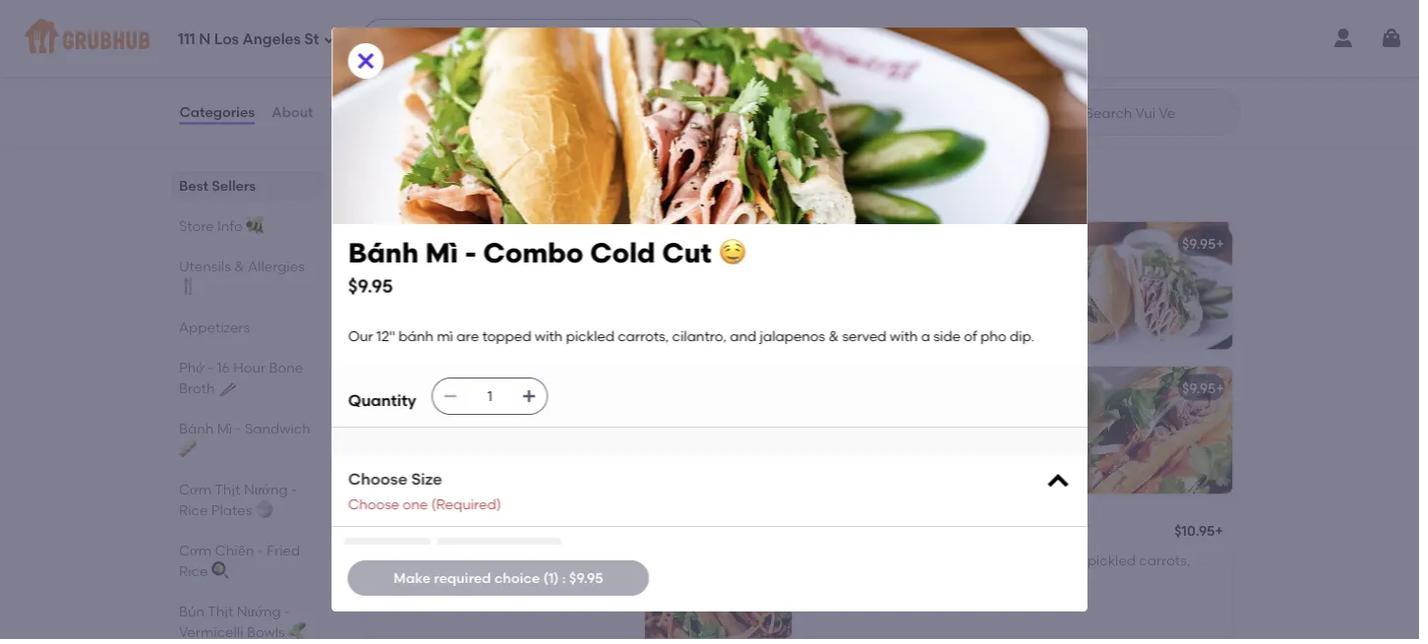 Task type: describe. For each thing, give the bounding box(es) containing it.
mì inside bánh mì - sandwich 🥖
[[217, 420, 232, 437]]

size
[[411, 470, 442, 489]]

utensils & allergies 🍴 tab
[[179, 256, 316, 297]]

utensils
[[179, 258, 230, 274]]

🤤 for bánh mì - combo cold cut 🤤 $9.95
[[718, 237, 745, 269]]

bún
[[179, 603, 204, 620]]

phở shrimp 🍤
[[820, 20, 915, 36]]

$15.95 +
[[735, 20, 784, 36]]

basil, for phở chicken breast
[[586, 51, 621, 68]]

🍳 for rice
[[211, 563, 224, 579]]

about button
[[271, 77, 314, 148]]

store info 🐝
[[179, 217, 259, 234]]

full
[[448, 544, 470, 561]]

jalapenos. inside vegetarian! our 12" bánh mì are topped with pickled carrots, cilantro, and jalapenos.
[[409, 303, 478, 319]]

fried for egg
[[446, 235, 480, 252]]

mì inside vegan! our 12" bánh mì are topped with pickled carrots, cilantro, and jalapenos.
[[958, 552, 975, 569]]

vegan!
[[820, 552, 866, 569]]

shrimp
[[850, 20, 898, 36]]

- inside bánh mì - sandwich 🥖
[[235, 420, 241, 437]]

with inside vegan! our 12" bánh mì are topped with pickled carrots, cilantro, and jalapenos.
[[1056, 552, 1084, 569]]

Input item quantity number field
[[468, 379, 511, 414]]

bánh mì - fried egg 🍳 image
[[645, 222, 792, 349]]

served for chicken
[[411, 51, 457, 68]]

$10.95 +
[[1175, 522, 1223, 539]]

best sellers
[[179, 177, 255, 194]]

(gf) for phở chicken breast
[[379, 51, 408, 68]]

bone
[[268, 359, 303, 376]]

$9.95 + for 'bánh mì - fried egg 🍳' image
[[742, 235, 784, 252]]

- inside bún thịt nướng - vermicelli bowls 🥒
[[284, 603, 290, 620]]

about
[[272, 104, 313, 120]]

bean for phở shrimp 🍤
[[932, 47, 967, 64]]

best for best seller
[[391, 504, 416, 518]]

$15.95
[[735, 20, 776, 36]]

mì inside bánh mì - combo cold cut 🤤 $9.95
[[425, 237, 458, 269]]

reviews
[[330, 104, 385, 120]]

cilantro, down input item quantity number field
[[485, 427, 540, 444]]

topped inside vegan! our 12" bánh mì are topped with pickled carrots, cilantro, and jalapenos.
[[1004, 552, 1053, 569]]

(gf) for phở shrimp 🍤
[[820, 47, 849, 64]]

bánh mì - lemongrass chicken image
[[645, 511, 792, 639]]

appetizers tab
[[179, 317, 316, 337]]

16
[[216, 359, 229, 376]]

cơm for cơm chiên - fried rice 🍳
[[179, 542, 211, 559]]

sprouts, for phở shrimp 🍤
[[971, 47, 1023, 64]]

make required choice (1) : $9.95
[[394, 570, 603, 587]]

0 vertical spatial bánh mì - sandwich 🥖
[[363, 175, 593, 200]]

0 horizontal spatial svg image
[[1044, 468, 1072, 496]]

$9.95 + for bánh mì - braised pork belly image
[[1182, 379, 1224, 396]]

- inside bánh mì - combo cold cut 🤤 $9.95
[[464, 237, 476, 269]]

best sellers tab
[[179, 175, 316, 196]]

$9.95 + for 'bánh mì - combo cold cut 🤤' image at the right of the page
[[1182, 235, 1224, 252]]

bánh mì - combo cold cut 🤤 image
[[1085, 222, 1233, 349]]

$10.95
[[1175, 522, 1215, 539]]

0 vertical spatial sandwich
[[466, 175, 568, 200]]

cơm chiên - fried rice 🍳 tab
[[179, 540, 316, 581]]

bánh mì - braised pork belly image
[[1085, 366, 1233, 494]]

$9.95 inside bánh mì - combo cold cut 🤤 $9.95
[[348, 276, 393, 297]]

nướng for plates
[[243, 481, 287, 498]]

Search Vui Ve search field
[[1083, 103, 1234, 122]]

cilantro, down the +$4.00
[[485, 576, 540, 593]]

limes for phở chicken breast
[[379, 71, 414, 88]]

cơm for cơm thịt nướng - rice plates 🍚
[[179, 481, 211, 498]]

bánh mì - fried tofu
[[820, 524, 953, 541]]

+$4.00
[[482, 544, 526, 561]]

(gf) served with bean sprouts, basil, limes and jalapenos. for breast
[[379, 51, 621, 88]]

thịt for bún
[[207, 603, 233, 620]]

- inside "cơm thịt nướng - rice plates 🍚"
[[291, 481, 297, 498]]

utensils & allergies 🍴
[[179, 258, 304, 295]]

choose size choose one (required)
[[348, 470, 501, 513]]

🍴
[[179, 278, 192, 295]]

bánh mì - braised beef brisket 😍 image
[[645, 366, 792, 494]]

brisket
[[534, 379, 580, 396]]

st
[[304, 31, 319, 48]]

phở - 16 hour bone broth 🥢 tab
[[179, 357, 316, 398]]

bánh mì - combo cold cut 🤤
[[820, 235, 1018, 252]]

cơm thịt nướng - rice plates 🍚 tab
[[179, 479, 316, 520]]

bún thịt nướng - vermicelli bowls 🥒 tab
[[179, 601, 316, 639]]

categories
[[179, 104, 255, 120]]

🍳 for egg
[[513, 235, 527, 252]]

cơm thịt nướng - rice plates 🍚
[[179, 481, 297, 518]]

phở for phở - 16 hour bone broth 🥢
[[179, 359, 204, 376]]

cut for bánh mì - combo cold cut 🤤
[[976, 235, 1001, 252]]

seller
[[419, 504, 451, 518]]

topped inside vegetarian! our 12" bánh mì are topped with pickled carrots, cilantro, and jalapenos.
[[379, 283, 428, 299]]

half
[[356, 544, 383, 561]]

sellers
[[211, 177, 255, 194]]

n
[[199, 31, 211, 48]]

angeles
[[242, 31, 301, 48]]

(gf) served with bean sprouts, basil, limes and jalapenos. for 🍤
[[820, 47, 1201, 64]]

phở chicken breast image
[[645, 6, 792, 134]]

bánh mì - combo cold cut 🤤 $9.95
[[348, 237, 745, 297]]

cilantro, inside vegetarian! our 12" bánh mì are topped with pickled carrots, cilantro, and jalapenos.
[[569, 283, 624, 299]]

- inside 'phở - 16 hour bone broth 🥢'
[[207, 359, 213, 376]]

store
[[179, 217, 214, 234]]

phở for phở chicken breast
[[379, 23, 406, 40]]

phở - 16 hour bone broth 🥢
[[179, 359, 303, 396]]

are inside vegetarian! our 12" bánh mì are topped with pickled carrots, cilantro, and jalapenos.
[[568, 263, 591, 279]]

cilantro, inside vegan! our 12" bánh mì are topped with pickled carrots, cilantro, and jalapenos.
[[820, 572, 874, 589]]

1 horizontal spatial 🥖
[[573, 175, 593, 200]]

tofu
[[924, 524, 953, 541]]

los
[[214, 31, 239, 48]]

pickled inside vegetarian! our 12" bánh mì are topped with pickled carrots, cilantro, and jalapenos.
[[463, 283, 511, 299]]

braised
[[446, 379, 497, 396]]

bánh mì - lemongrass chicken
[[379, 528, 587, 545]]

main navigation navigation
[[0, 0, 1419, 77]]



Task type: locate. For each thing, give the bounding box(es) containing it.
nướng
[[243, 481, 287, 498], [236, 603, 280, 620]]

2 rice from the top
[[179, 563, 207, 579]]

cut inside bánh mì - combo cold cut 🤤 $9.95
[[662, 237, 711, 269]]

hour
[[233, 359, 265, 376]]

1 vertical spatial limes
[[379, 71, 414, 88]]

cilantro, up the 😍
[[569, 283, 624, 299]]

bowls
[[246, 624, 284, 639]]

limes for phở shrimp 🍤
[[1065, 47, 1099, 64]]

0 vertical spatial 🥖
[[573, 175, 593, 200]]

0 horizontal spatial basil,
[[586, 51, 621, 68]]

bean
[[932, 47, 967, 64], [492, 51, 527, 68]]

rice
[[179, 502, 207, 518], [179, 563, 207, 579]]

phở chicken breast
[[379, 23, 512, 40]]

0 horizontal spatial phở
[[179, 359, 204, 376]]

served inside (gf) served with bean sprouts, basil, limes and jalapenos.
[[411, 51, 457, 68]]

thịt up vermicelli
[[207, 603, 233, 620]]

nướng up 'bowls'
[[236, 603, 280, 620]]

0 vertical spatial svg image
[[1380, 27, 1404, 50]]

jalapenos. down tofu on the bottom right of page
[[907, 572, 976, 589]]

cut for bánh mì - combo cold cut 🤤 $9.95
[[662, 237, 711, 269]]

0 horizontal spatial chicken
[[409, 23, 465, 40]]

bánh mì - sandwich 🥖 inside tab
[[179, 420, 310, 457]]

🍤
[[901, 20, 915, 36]]

rice left plates
[[179, 502, 207, 518]]

bánh mì - sandwich 🥖 down 🥢
[[179, 420, 310, 457]]

bánh mì - sandwich 🥖 tab
[[179, 418, 316, 459]]

best left seller
[[391, 504, 416, 518]]

🍚
[[255, 502, 269, 518]]

served for shrimp
[[852, 47, 898, 64]]

cilantro,
[[569, 283, 624, 299], [926, 283, 981, 299], [672, 328, 726, 345], [485, 427, 540, 444], [926, 427, 981, 444], [820, 572, 874, 589], [485, 576, 540, 593]]

0 vertical spatial nướng
[[243, 481, 287, 498]]

phở for phở shrimp 🍤
[[820, 20, 847, 36]]

1 horizontal spatial limes
[[1065, 47, 1099, 64]]

-
[[452, 175, 461, 200], [437, 235, 443, 252], [877, 235, 883, 252], [464, 237, 476, 269], [207, 359, 213, 376], [437, 379, 443, 396], [235, 420, 241, 437], [291, 481, 297, 498], [877, 524, 883, 541], [437, 528, 443, 545], [257, 542, 263, 559], [284, 603, 290, 620]]

vegan! our 12" bánh mì are topped with pickled carrots, cilantro, and jalapenos.
[[820, 552, 1190, 589]]

categories button
[[179, 77, 256, 148]]

🥖 up bánh mì - combo cold cut 🤤 $9.95
[[573, 175, 593, 200]]

topped
[[954, 263, 1003, 279], [379, 283, 428, 299], [482, 328, 531, 345], [513, 407, 562, 424], [954, 407, 1003, 424], [1004, 552, 1053, 569], [513, 556, 562, 573]]

(gf) down phở shrimp 🍤
[[820, 47, 849, 64]]

1 horizontal spatial basil,
[[1027, 47, 1061, 64]]

limes up the reviews
[[379, 71, 414, 88]]

0 vertical spatial best
[[179, 177, 208, 194]]

1 vertical spatial svg image
[[1044, 468, 1072, 496]]

breast
[[468, 23, 512, 40]]

jalapenos. down breast
[[447, 71, 516, 88]]

best
[[179, 177, 208, 194], [391, 504, 416, 518]]

thịt for cơm
[[214, 481, 240, 498]]

(1)
[[543, 570, 559, 587]]

rice for cơm chiên - fried rice 🍳
[[179, 563, 207, 579]]

🐝
[[245, 217, 259, 234]]

pickled
[[463, 283, 511, 299], [820, 283, 868, 299], [566, 328, 614, 345], [379, 427, 428, 444], [820, 427, 868, 444], [1087, 552, 1136, 569], [379, 576, 428, 593]]

0 horizontal spatial (gf)
[[379, 51, 408, 68]]

limes
[[1065, 47, 1099, 64], [379, 71, 414, 88]]

choose up one
[[348, 470, 407, 489]]

phở left shrimp
[[820, 20, 847, 36]]

chicken up : on the bottom left of the page
[[532, 528, 587, 545]]

bánh
[[510, 263, 545, 279], [870, 263, 905, 279], [398, 328, 433, 345], [430, 407, 465, 424], [870, 407, 905, 424], [920, 552, 955, 569], [430, 556, 465, 573]]

nướng up 🍚
[[243, 481, 287, 498]]

phở inside 'phở - 16 hour bone broth 🥢'
[[179, 359, 204, 376]]

0 vertical spatial 🍳
[[513, 235, 527, 252]]

0 horizontal spatial 🤤
[[718, 237, 745, 269]]

cold for bánh mì - combo cold cut 🤤
[[940, 235, 973, 252]]

🍳 right egg
[[513, 235, 527, 252]]

basil,
[[1027, 47, 1061, 64], [586, 51, 621, 68]]

bean for phở chicken breast
[[492, 51, 527, 68]]

carrots,
[[515, 283, 566, 299], [872, 283, 923, 299], [617, 328, 669, 345], [431, 427, 482, 444], [872, 427, 923, 444], [1139, 552, 1190, 569], [431, 576, 482, 593]]

🥖
[[573, 175, 593, 200], [179, 441, 192, 457]]

1 choose from the top
[[348, 470, 407, 489]]

1 horizontal spatial fried
[[446, 235, 480, 252]]

111 n los angeles st
[[178, 31, 319, 48]]

vermicelli
[[179, 624, 243, 639]]

0 horizontal spatial bánh mì - sandwich 🥖
[[179, 420, 310, 457]]

cilantro, up bánh mì - braised beef brisket 😍 image
[[672, 328, 726, 345]]

1 vertical spatial fried
[[887, 524, 921, 541]]

bánh inside vegan! our 12" bánh mì are topped with pickled carrots, cilantro, and jalapenos.
[[920, 552, 955, 569]]

served down "phở chicken breast"
[[411, 51, 457, 68]]

with inside vegetarian! our 12" bánh mì are topped with pickled carrots, cilantro, and jalapenos.
[[432, 283, 460, 299]]

bánh inside vegetarian! our 12" bánh mì are topped with pickled carrots, cilantro, and jalapenos.
[[510, 263, 545, 279]]

rice for cơm thịt nướng - rice plates 🍚
[[179, 502, 207, 518]]

111
[[178, 31, 195, 48]]

thịt inside "cơm thịt nướng - rice plates 🍚"
[[214, 481, 240, 498]]

1 vertical spatial sandwich
[[244, 420, 310, 437]]

1 rice from the top
[[179, 502, 207, 518]]

side
[[993, 303, 1021, 319], [933, 328, 960, 345], [553, 447, 580, 464], [993, 447, 1021, 464], [553, 596, 580, 612]]

thịt up plates
[[214, 481, 240, 498]]

allergies
[[247, 258, 304, 274]]

bún thịt nướng - vermicelli bowls 🥒
[[179, 603, 302, 639]]

bánh mì - sandwich 🥖
[[363, 175, 593, 200], [179, 420, 310, 457]]

0 vertical spatial thịt
[[214, 481, 240, 498]]

😍
[[584, 379, 597, 396]]

quantity
[[348, 391, 416, 410]]

basil, inside (gf) served with bean sprouts, basil, limes and jalapenos.
[[586, 51, 621, 68]]

1 cơm from the top
[[179, 481, 211, 498]]

2 choose from the top
[[348, 496, 399, 513]]

rice up 'bún' in the left of the page
[[179, 563, 207, 579]]

bánh mì - braised beef brisket 😍
[[379, 379, 597, 396]]

jalapenos
[[820, 303, 885, 319], [759, 328, 825, 345], [379, 447, 445, 464], [820, 447, 885, 464], [379, 596, 445, 612]]

required
[[434, 570, 491, 587]]

cold for bánh mì - combo cold cut 🤤 $9.95
[[590, 237, 655, 269]]

jalapenos. inside vegan! our 12" bánh mì are topped with pickled carrots, cilantro, and jalapenos.
[[907, 572, 976, 589]]

sandwich up egg
[[466, 175, 568, 200]]

cơm inside "cơm thịt nướng - rice plates 🍚"
[[179, 481, 211, 498]]

1 vertical spatial best
[[391, 504, 416, 518]]

mì
[[422, 175, 447, 200], [418, 235, 433, 252], [858, 235, 874, 252], [425, 237, 458, 269], [418, 379, 433, 396], [217, 420, 232, 437], [858, 524, 874, 541], [418, 528, 433, 545]]

0 horizontal spatial sandwich
[[244, 420, 310, 437]]

bánh inside bánh mì - sandwich 🥖
[[179, 420, 213, 437]]

reviews button
[[329, 77, 386, 148]]

1 vertical spatial cơm
[[179, 542, 211, 559]]

1 horizontal spatial best
[[391, 504, 416, 518]]

2 horizontal spatial phở
[[820, 20, 847, 36]]

fried inside cơm chiên - fried rice 🍳
[[266, 542, 300, 559]]

1 horizontal spatial sprouts,
[[971, 47, 1023, 64]]

jalapenos. down vegetarian!
[[409, 303, 478, 319]]

served
[[902, 303, 947, 319], [842, 328, 886, 345], [462, 447, 506, 464], [902, 447, 947, 464], [462, 596, 506, 612]]

plates
[[211, 502, 252, 518]]

1 vertical spatial bánh mì - sandwich 🥖
[[179, 420, 310, 457]]

cilantro, up tofu on the bottom right of page
[[926, 427, 981, 444]]

0 horizontal spatial combo
[[483, 237, 583, 269]]

rice inside "cơm thịt nướng - rice plates 🍚"
[[179, 502, 207, 518]]

(gf) inside (gf) served with bean sprouts, basil, limes and jalapenos.
[[379, 51, 408, 68]]

1 horizontal spatial combo
[[887, 235, 937, 252]]

carrots, inside vegan! our 12" bánh mì are topped with pickled carrots, cilantro, and jalapenos.
[[1139, 552, 1190, 569]]

combo for bánh mì - combo cold cut 🤤 $9.95
[[483, 237, 583, 269]]

(gf) served with bean sprouts, basil, limes and jalapenos. down breast
[[379, 51, 621, 88]]

1 vertical spatial 🥖
[[179, 441, 192, 457]]

🥖 down broth
[[179, 441, 192, 457]]

fried down 🍚
[[266, 542, 300, 559]]

chiên
[[214, 542, 254, 559]]

fried left tofu on the bottom right of page
[[887, 524, 921, 541]]

basil, for phở shrimp 🍤
[[1027, 47, 1061, 64]]

0 horizontal spatial best
[[179, 177, 208, 194]]

12"
[[488, 263, 507, 279], [848, 263, 867, 279], [376, 328, 395, 345], [408, 407, 426, 424], [848, 407, 867, 424], [898, 552, 917, 569], [408, 556, 426, 573]]

choice
[[494, 570, 540, 587]]

mì inside vegetarian! our 12" bánh mì are topped with pickled carrots, cilantro, and jalapenos.
[[549, 263, 565, 279]]

combo for bánh mì - combo cold cut 🤤
[[887, 235, 937, 252]]

🤤 for bánh mì - combo cold cut 🤤
[[1004, 235, 1018, 252]]

0 horizontal spatial bean
[[492, 51, 527, 68]]

rice inside cơm chiên - fried rice 🍳
[[179, 563, 207, 579]]

lemongrass
[[446, 528, 529, 545]]

- inside cơm chiên - fried rice 🍳
[[257, 542, 263, 559]]

&
[[234, 258, 244, 274], [889, 303, 899, 319], [828, 328, 839, 345], [448, 447, 458, 464], [889, 447, 899, 464], [448, 596, 458, 612]]

1 horizontal spatial bean
[[932, 47, 967, 64]]

served down shrimp
[[852, 47, 898, 64]]

sandwich
[[466, 175, 568, 200], [244, 420, 310, 437]]

0 vertical spatial rice
[[179, 502, 207, 518]]

combo inside bánh mì - combo cold cut 🤤 $9.95
[[483, 237, 583, 269]]

🍳 inside cơm chiên - fried rice 🍳
[[211, 563, 224, 579]]

$9.95 +
[[742, 235, 784, 252], [1182, 235, 1224, 252], [1182, 379, 1224, 396], [742, 524, 784, 541]]

0 horizontal spatial (gf) served with bean sprouts, basil, limes and jalapenos.
[[379, 51, 621, 88]]

vegetarian! our 12" bánh mì are topped with pickled carrots, cilantro, and jalapenos.
[[379, 263, 624, 319]]

0 vertical spatial limes
[[1065, 47, 1099, 64]]

limes up search icon
[[1065, 47, 1099, 64]]

our
[[460, 263, 485, 279], [820, 263, 845, 279], [348, 328, 373, 345], [379, 407, 404, 424], [820, 407, 845, 424], [870, 552, 895, 569], [379, 556, 404, 573]]

0 vertical spatial cơm
[[179, 481, 211, 498]]

cơm inside cơm chiên - fried rice 🍳
[[179, 542, 211, 559]]

0 horizontal spatial cold
[[590, 237, 655, 269]]

1 vertical spatial thịt
[[207, 603, 233, 620]]

egg
[[483, 235, 510, 252]]

cơm chiên - fried rice 🍳
[[179, 542, 300, 579]]

+
[[776, 20, 784, 36], [776, 235, 784, 252], [1216, 235, 1224, 252], [1216, 379, 1224, 396], [1215, 522, 1223, 539], [776, 524, 784, 541]]

fried
[[446, 235, 480, 252], [887, 524, 921, 541], [266, 542, 300, 559]]

sprouts, inside (gf) served with bean sprouts, basil, limes and jalapenos.
[[530, 51, 583, 68]]

🥖 inside tab
[[179, 441, 192, 457]]

1 vertical spatial rice
[[179, 563, 207, 579]]

with
[[901, 47, 929, 64], [461, 51, 489, 68], [1006, 263, 1034, 279], [432, 283, 460, 299], [950, 303, 978, 319], [534, 328, 562, 345], [889, 328, 917, 345], [566, 407, 594, 424], [1006, 407, 1034, 424], [509, 447, 537, 464], [950, 447, 978, 464], [1056, 552, 1084, 569], [566, 556, 594, 573], [509, 596, 537, 612]]

choose
[[348, 470, 407, 489], [348, 496, 399, 513]]

and inside vegan! our 12" bánh mì are topped with pickled carrots, cilantro, and jalapenos.
[[878, 572, 904, 589]]

bánh mì - sandwich 🥖 up egg
[[363, 175, 593, 200]]

1 horizontal spatial cut
[[976, 235, 1001, 252]]

1 horizontal spatial (gf)
[[820, 47, 849, 64]]

sandwich inside tab
[[244, 420, 310, 437]]

bánh inside bánh mì - combo cold cut 🤤 $9.95
[[348, 237, 418, 269]]

best seller
[[391, 504, 451, 518]]

mì
[[549, 263, 565, 279], [908, 263, 925, 279], [436, 328, 453, 345], [468, 407, 484, 424], [908, 407, 925, 424], [958, 552, 975, 569], [468, 556, 484, 573]]

jalapenos. up search vui ve search box
[[1132, 47, 1201, 64]]

1 horizontal spatial 🤤
[[1004, 235, 1018, 252]]

phở up broth
[[179, 359, 204, 376]]

(gf) served with bean sprouts, basil, limes and jalapenos. up search icon
[[820, 47, 1201, 64]]

:
[[562, 570, 566, 587]]

bánh mì - fried egg 🍳
[[379, 235, 527, 252]]

0 vertical spatial choose
[[348, 470, 407, 489]]

1 vertical spatial nướng
[[236, 603, 280, 620]]

0 horizontal spatial fried
[[266, 542, 300, 559]]

& inside utensils & allergies 🍴
[[234, 258, 244, 274]]

cold inside bánh mì - combo cold cut 🤤 $9.95
[[590, 237, 655, 269]]

1 horizontal spatial (gf) served with bean sprouts, basil, limes and jalapenos.
[[820, 47, 1201, 64]]

2 horizontal spatial fried
[[887, 524, 921, 541]]

1 vertical spatial chicken
[[532, 528, 587, 545]]

combo
[[887, 235, 937, 252], [483, 237, 583, 269]]

🤤 inside bánh mì - combo cold cut 🤤 $9.95
[[718, 237, 745, 269]]

svg image
[[1380, 27, 1404, 50], [1044, 468, 1072, 496]]

1 horizontal spatial sandwich
[[466, 175, 568, 200]]

0 horizontal spatial served
[[411, 51, 457, 68]]

carrots, inside vegetarian! our 12" bánh mì are topped with pickled carrots, cilantro, and jalapenos.
[[515, 283, 566, 299]]

best left "sellers"
[[179, 177, 208, 194]]

info
[[217, 217, 242, 234]]

appetizers
[[179, 319, 249, 335]]

best inside tab
[[179, 177, 208, 194]]

cilantro, down vegan!
[[820, 572, 874, 589]]

phở right st
[[379, 23, 406, 40]]

limes inside (gf) served with bean sprouts, basil, limes and jalapenos.
[[379, 71, 414, 88]]

(gf) down "phở chicken breast"
[[379, 51, 408, 68]]

one
[[402, 496, 428, 513]]

choose left one
[[348, 496, 399, 513]]

0 horizontal spatial 🥖
[[179, 441, 192, 457]]

chicken left breast
[[409, 23, 465, 40]]

cơm left chiên
[[179, 542, 211, 559]]

nướng inside bún thịt nướng - vermicelli bowls 🥒
[[236, 603, 280, 620]]

sprouts, for phở chicken breast
[[530, 51, 583, 68]]

0 vertical spatial fried
[[446, 235, 480, 252]]

2 vertical spatial fried
[[266, 542, 300, 559]]

search icon image
[[1054, 100, 1077, 124]]

0 horizontal spatial cut
[[662, 237, 711, 269]]

🍳 down chiên
[[211, 563, 224, 579]]

(gf) served with bean sprouts, basil, limes and jalapenos.
[[820, 47, 1201, 64], [379, 51, 621, 88]]

make
[[394, 570, 431, 587]]

🥢
[[218, 380, 232, 396]]

1 horizontal spatial svg image
[[1380, 27, 1404, 50]]

thịt
[[214, 481, 240, 498], [207, 603, 233, 620]]

1 horizontal spatial chicken
[[532, 528, 587, 545]]

1 horizontal spatial phở
[[379, 23, 406, 40]]

1 horizontal spatial cold
[[940, 235, 973, 252]]

0 horizontal spatial limes
[[379, 71, 414, 88]]

are inside vegan! our 12" bánh mì are topped with pickled carrots, cilantro, and jalapenos.
[[978, 552, 1000, 569]]

jalapenos.
[[1132, 47, 1201, 64], [447, 71, 516, 88], [409, 303, 478, 319], [907, 572, 976, 589]]

0 vertical spatial chicken
[[409, 23, 465, 40]]

🤤
[[1004, 235, 1018, 252], [718, 237, 745, 269]]

beef
[[501, 379, 531, 396]]

served
[[852, 47, 898, 64], [411, 51, 457, 68]]

cilantro, down bánh mì - combo cold cut 🤤
[[926, 283, 981, 299]]

(required)
[[431, 496, 501, 513]]

our inside vegetarian! our 12" bánh mì are topped with pickled carrots, cilantro, and jalapenos.
[[460, 263, 485, 279]]

pickled inside vegan! our 12" bánh mì are topped with pickled carrots, cilantro, and jalapenos.
[[1087, 552, 1136, 569]]

our inside vegan! our 12" bánh mì are topped with pickled carrots, cilantro, and jalapenos.
[[870, 552, 895, 569]]

12" inside vegetarian! our 12" bánh mì are topped with pickled carrots, cilantro, and jalapenos.
[[488, 263, 507, 279]]

thịt inside bún thịt nướng - vermicelli bowls 🥒
[[207, 603, 233, 620]]

1 vertical spatial choose
[[348, 496, 399, 513]]

pho
[[820, 323, 846, 339], [980, 328, 1006, 345], [379, 467, 405, 484], [820, 467, 846, 484], [379, 616, 405, 632]]

broth
[[179, 380, 214, 396]]

nướng for bowls
[[236, 603, 280, 620]]

1 horizontal spatial bánh mì - sandwich 🥖
[[363, 175, 593, 200]]

and inside vegetarian! our 12" bánh mì are topped with pickled carrots, cilantro, and jalapenos.
[[379, 303, 406, 319]]

vegetarian!
[[379, 263, 457, 279]]

svg image
[[376, 30, 392, 46], [323, 34, 335, 46], [354, 49, 377, 73], [442, 389, 458, 404], [521, 389, 537, 404]]

🥒
[[288, 624, 302, 639]]

cơm up plates
[[179, 481, 211, 498]]

store info 🐝 tab
[[179, 215, 316, 236]]

1 horizontal spatial served
[[852, 47, 898, 64]]

best for best sellers
[[179, 177, 208, 194]]

cut
[[976, 235, 1001, 252], [662, 237, 711, 269]]

12" inside vegan! our 12" bánh mì are topped with pickled carrots, cilantro, and jalapenos.
[[898, 552, 917, 569]]

sandwich down 'phở - 16 hour bone broth 🥢' 'tab'
[[244, 420, 310, 437]]

1 vertical spatial 🍳
[[211, 563, 224, 579]]

0 horizontal spatial 🍳
[[211, 563, 224, 579]]

2 cơm from the top
[[179, 542, 211, 559]]

nướng inside "cơm thịt nướng - rice plates 🍚"
[[243, 481, 287, 498]]

cold
[[940, 235, 973, 252], [590, 237, 655, 269]]

fried for tofu
[[887, 524, 921, 541]]

svg image inside main navigation navigation
[[1380, 27, 1404, 50]]

0 horizontal spatial sprouts,
[[530, 51, 583, 68]]

fried left egg
[[446, 235, 480, 252]]

1 horizontal spatial 🍳
[[513, 235, 527, 252]]

jalapenos. inside (gf) served with bean sprouts, basil, limes and jalapenos.
[[447, 71, 516, 88]]



Task type: vqa. For each thing, say whether or not it's contained in the screenshot.
mì within the "vegetarian! our 12" bánh mì are topped with pickled carrots, cilantro, and jalapenos."
yes



